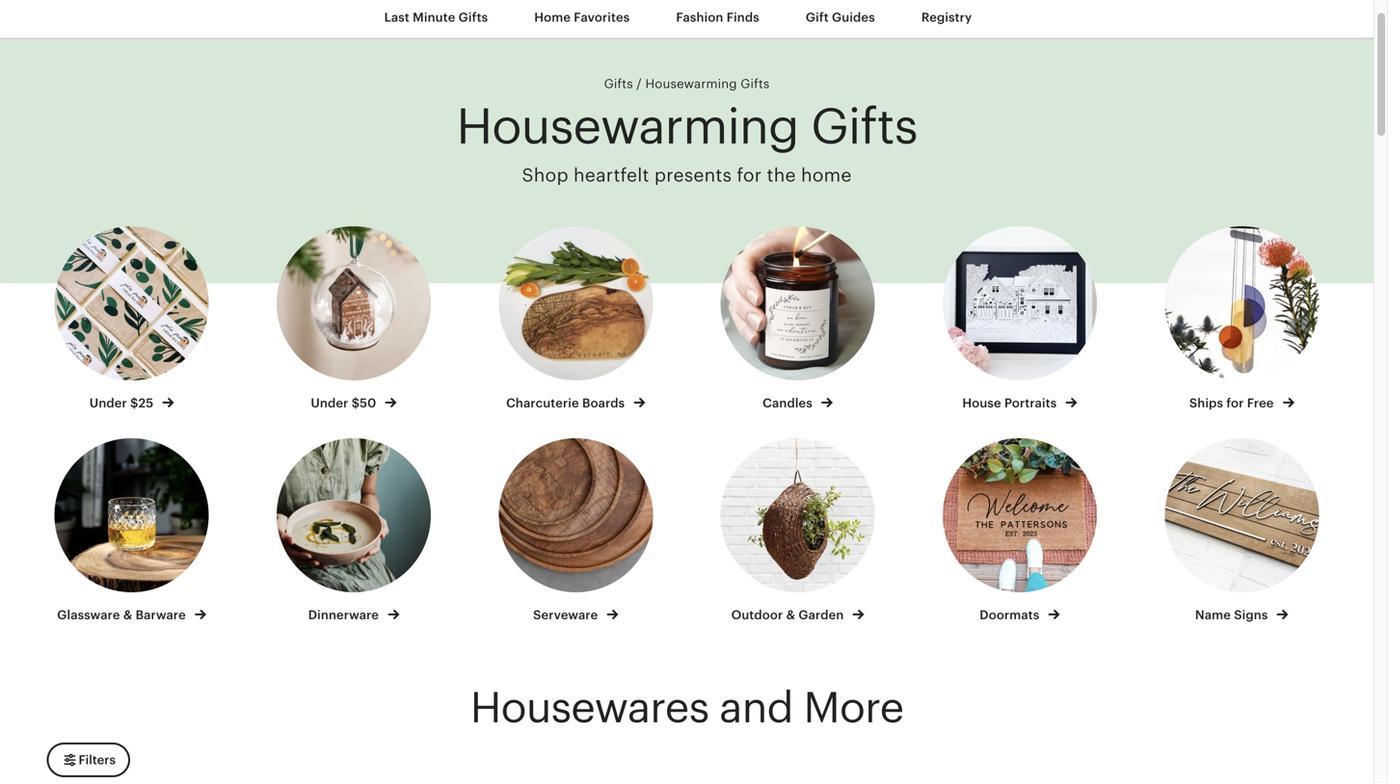 Task type: locate. For each thing, give the bounding box(es) containing it.
home favorites link
[[520, 0, 644, 35]]

& for outdoor
[[786, 608, 796, 623]]

under
[[89, 396, 127, 411], [311, 396, 348, 411]]

the
[[767, 165, 796, 186]]

gifts
[[459, 10, 488, 25], [604, 77, 633, 91], [741, 77, 770, 91], [811, 98, 918, 154]]

gift guides
[[806, 10, 875, 25]]

candles
[[763, 396, 816, 411]]

gifts right minute in the top of the page
[[459, 10, 488, 25]]

more
[[804, 684, 904, 732]]

glassware
[[57, 608, 120, 623]]

gifts inside menu bar
[[459, 10, 488, 25]]

for left free
[[1227, 396, 1244, 411]]

gift guides link
[[792, 0, 890, 35]]

for left 'the'
[[737, 165, 762, 186]]

house portraits link
[[926, 227, 1114, 412]]

under left $50
[[311, 396, 348, 411]]

2 & from the left
[[786, 608, 796, 623]]

1 & from the left
[[123, 608, 132, 623]]

fashion finds link
[[662, 0, 774, 35]]

&
[[123, 608, 132, 623], [786, 608, 796, 623]]

& for glassware
[[123, 608, 132, 623]]

0 horizontal spatial under
[[89, 396, 127, 411]]

free
[[1247, 396, 1274, 411]]

filters button
[[47, 743, 130, 778]]

under $25
[[89, 396, 157, 411]]

name signs link
[[1149, 439, 1336, 624]]

glassware & barware link
[[38, 439, 225, 624]]

under $50 link
[[260, 227, 448, 412]]

under left $25 at bottom
[[89, 396, 127, 411]]

housewarming down the fashion
[[646, 77, 737, 91]]

presents
[[655, 165, 732, 186]]

1 horizontal spatial for
[[1227, 396, 1244, 411]]

0 vertical spatial housewarming gifts
[[646, 77, 770, 91]]

dinnerware
[[308, 608, 382, 623]]

& inside outdoor & garden link
[[786, 608, 796, 623]]

1 vertical spatial for
[[1227, 396, 1244, 411]]

0 horizontal spatial for
[[737, 165, 762, 186]]

0 vertical spatial housewarming
[[646, 77, 737, 91]]

housewarming gifts
[[646, 77, 770, 91], [456, 98, 918, 154]]

charcuterie boards link
[[482, 227, 670, 412]]

for inside the ships for free link
[[1227, 396, 1244, 411]]

housewarming gifts down the fashion
[[646, 77, 770, 91]]

fashion finds
[[676, 10, 760, 25]]

serveware
[[533, 608, 601, 623]]

name signs
[[1196, 608, 1272, 623]]

housewarming gifts up shop heartfelt presents for the home
[[456, 98, 918, 154]]

1 horizontal spatial under
[[311, 396, 348, 411]]

candles link
[[704, 227, 892, 412]]

ships for free
[[1190, 396, 1277, 411]]

last minute gifts link
[[370, 0, 503, 35]]

home favorites
[[534, 10, 630, 25]]

2 under from the left
[[311, 396, 348, 411]]

under $25 link
[[38, 227, 225, 412]]

0 vertical spatial for
[[737, 165, 762, 186]]

menu bar
[[12, 0, 1362, 40]]

for
[[737, 165, 762, 186], [1227, 396, 1244, 411]]

& inside glassware & barware link
[[123, 608, 132, 623]]

name
[[1196, 608, 1231, 623]]

& left garden
[[786, 608, 796, 623]]

house portraits
[[963, 396, 1060, 411]]

1 horizontal spatial &
[[786, 608, 796, 623]]

1 vertical spatial housewarming gifts
[[456, 98, 918, 154]]

glassware & barware
[[57, 608, 189, 623]]

gifts down favorites
[[604, 77, 633, 91]]

under $50
[[311, 396, 380, 411]]

under for under $50
[[311, 396, 348, 411]]

ships for free link
[[1149, 227, 1336, 412]]

& left barware
[[123, 608, 132, 623]]

1 under from the left
[[89, 396, 127, 411]]

0 horizontal spatial &
[[123, 608, 132, 623]]

housewarming down gifts link
[[456, 98, 799, 154]]

last minute gifts
[[384, 10, 488, 25]]

housewarming
[[646, 77, 737, 91], [456, 98, 799, 154]]

1 vertical spatial housewarming
[[456, 98, 799, 154]]

favorites
[[574, 10, 630, 25]]

last
[[384, 10, 410, 25]]

outdoor
[[731, 608, 783, 623]]



Task type: vqa. For each thing, say whether or not it's contained in the screenshot.
5,
no



Task type: describe. For each thing, give the bounding box(es) containing it.
registry
[[922, 10, 972, 25]]

barware
[[136, 608, 186, 623]]

dinnerware link
[[260, 439, 448, 624]]

house
[[963, 396, 1002, 411]]

$50
[[352, 396, 376, 411]]

ships
[[1190, 396, 1224, 411]]

finds
[[727, 10, 760, 25]]

guides
[[832, 10, 875, 25]]

home
[[801, 165, 852, 186]]

shop heartfelt presents for the home
[[522, 165, 852, 186]]

gift
[[806, 10, 829, 25]]

under for under $25
[[89, 396, 127, 411]]

outdoor & garden link
[[704, 439, 892, 624]]

doormats link
[[926, 439, 1114, 624]]

heartfelt
[[574, 165, 650, 186]]

garden
[[799, 608, 844, 623]]

menu bar containing last minute gifts
[[12, 0, 1362, 40]]

registry link
[[907, 0, 987, 35]]

outdoor & garden
[[731, 608, 847, 623]]

housewares
[[470, 684, 709, 732]]

gifts up home
[[811, 98, 918, 154]]

and
[[719, 684, 793, 732]]

serveware link
[[482, 439, 670, 624]]

charcuterie
[[506, 396, 579, 411]]

shop
[[522, 165, 569, 186]]

doormats
[[980, 608, 1043, 623]]

housewares and more
[[470, 684, 904, 732]]

charcuterie boards
[[506, 396, 628, 411]]

fashion
[[676, 10, 724, 25]]

boards
[[582, 396, 625, 411]]

signs
[[1234, 608, 1268, 623]]

minute
[[413, 10, 456, 25]]

gifts link
[[604, 77, 633, 91]]

filters
[[79, 753, 116, 768]]

$25
[[130, 396, 154, 411]]

portraits
[[1005, 396, 1057, 411]]

home
[[534, 10, 571, 25]]

gifts down finds
[[741, 77, 770, 91]]



